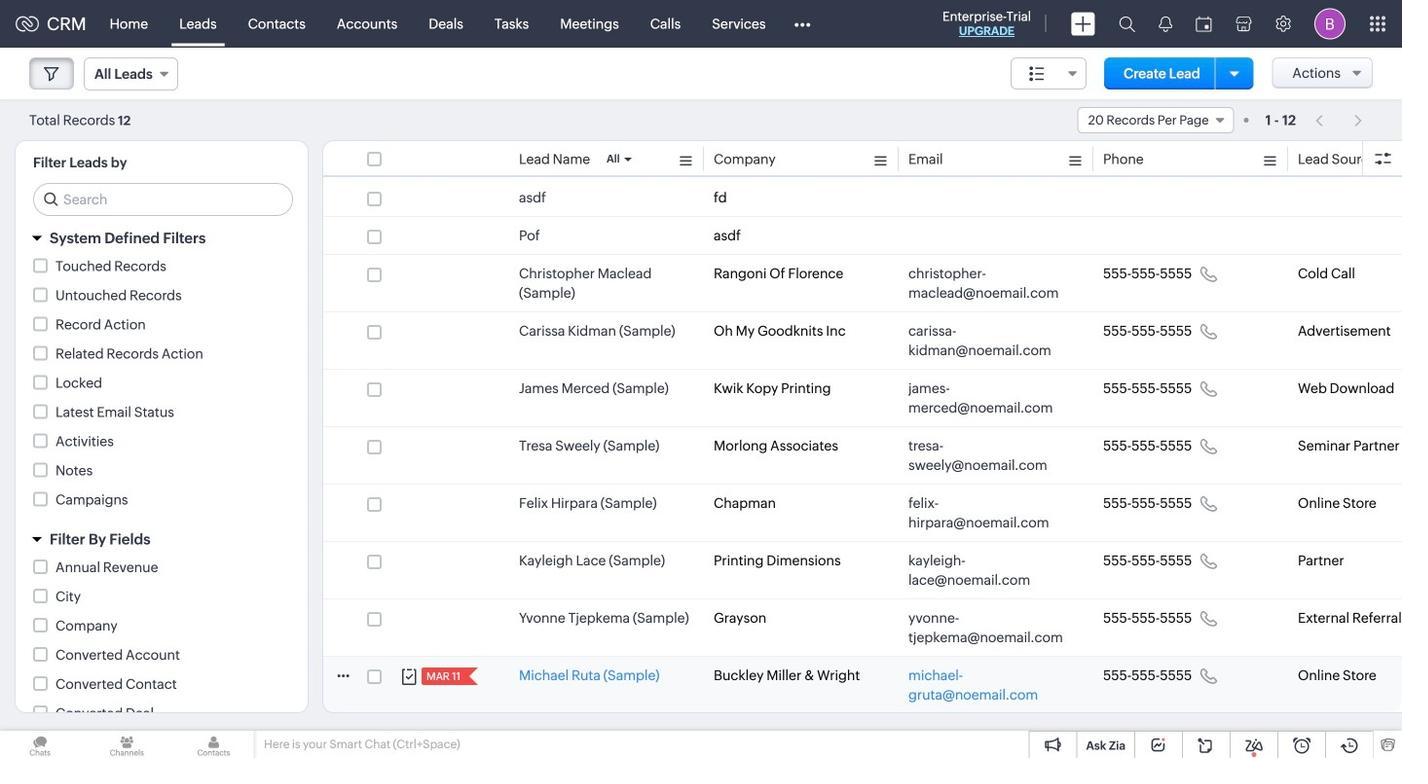 Task type: locate. For each thing, give the bounding box(es) containing it.
contacts image
[[174, 732, 254, 759]]

search element
[[1108, 0, 1148, 48]]

Search text field
[[34, 184, 292, 215]]

none field size
[[1011, 57, 1087, 90]]

logo image
[[16, 16, 39, 32]]

create menu element
[[1060, 0, 1108, 47]]

search image
[[1119, 16, 1136, 32]]

create menu image
[[1072, 12, 1096, 36]]

channels image
[[87, 732, 167, 759]]

navigation
[[1307, 106, 1374, 134]]

profile element
[[1304, 0, 1358, 47]]

chats image
[[0, 732, 80, 759]]

None field
[[84, 57, 178, 91], [1011, 57, 1087, 90], [1078, 107, 1235, 133], [84, 57, 178, 91], [1078, 107, 1235, 133]]

row group
[[323, 179, 1403, 759]]

size image
[[1030, 65, 1046, 83]]



Task type: describe. For each thing, give the bounding box(es) containing it.
Other Modules field
[[782, 8, 824, 39]]

profile image
[[1315, 8, 1346, 39]]

signals image
[[1159, 16, 1173, 32]]

calendar image
[[1196, 16, 1213, 32]]

signals element
[[1148, 0, 1185, 48]]



Task type: vqa. For each thing, say whether or not it's contained in the screenshot.
logo
yes



